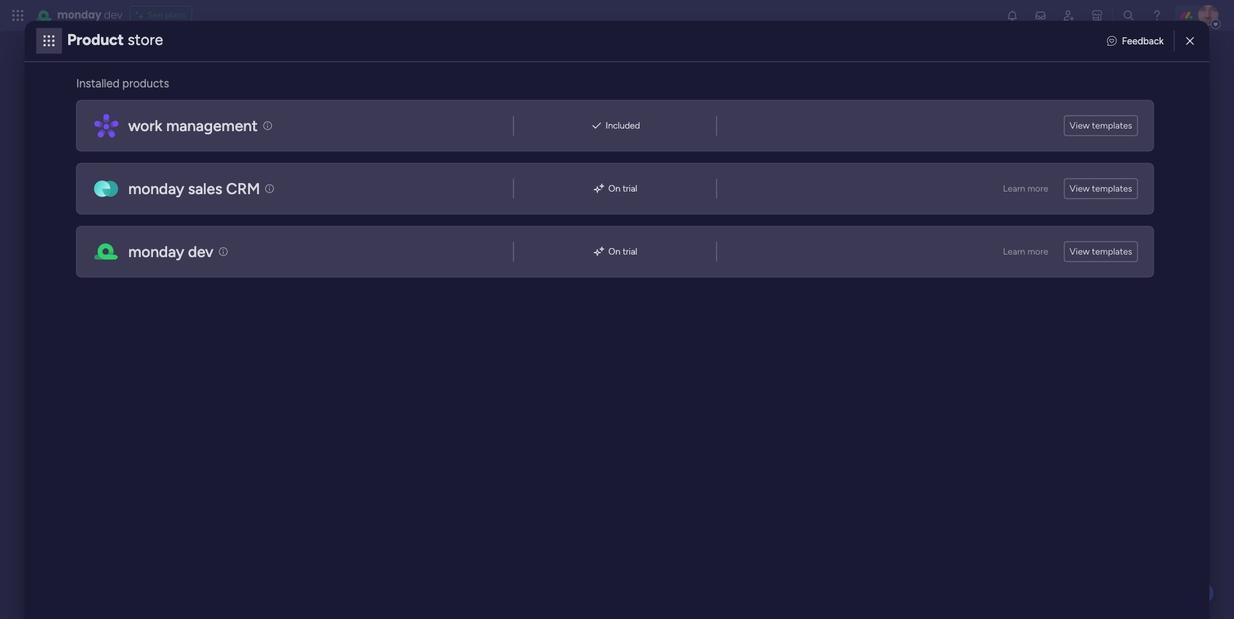 Task type: vqa. For each thing, say whether or not it's contained in the screenshot.
"Monday.Com" inside the Retail framework by monday.com
no



Task type: describe. For each thing, give the bounding box(es) containing it.
1 horizontal spatial monday dev
[[128, 242, 214, 261]]

included
[[606, 120, 640, 131]]

plans
[[165, 10, 186, 21]]

learn for monday dev
[[1004, 246, 1026, 257]]

1 horizontal spatial dev
[[188, 242, 214, 261]]

v2 user feedback image
[[1108, 34, 1117, 48]]

view templates button for monday dev
[[1064, 242, 1139, 262]]

templates for monday sales crm
[[1093, 183, 1133, 194]]

products
[[122, 76, 169, 90]]

help
[[1180, 587, 1203, 600]]

on trial for monday sales crm
[[609, 183, 638, 194]]

more for monday dev
[[1028, 246, 1049, 257]]

view templates for monday dev
[[1070, 246, 1133, 257]]

0 vertical spatial monday
[[57, 8, 101, 23]]

templates for monday dev
[[1093, 246, 1133, 257]]

store
[[128, 30, 163, 49]]

search everything image
[[1123, 9, 1136, 22]]

monday sales crm
[[128, 179, 260, 198]]

trial for monday sales crm
[[623, 183, 638, 194]]

help image
[[1151, 9, 1164, 22]]

view for monday dev
[[1070, 246, 1090, 257]]

update feed image
[[1035, 9, 1048, 22]]

view for monday sales crm
[[1070, 183, 1090, 194]]

monday marketplace image
[[1091, 9, 1104, 22]]

close image
[[1187, 36, 1195, 46]]

on for monday sales crm
[[609, 183, 621, 194]]

james peterson image
[[1199, 5, 1219, 26]]

view templates button for monday sales crm
[[1064, 179, 1139, 199]]

learn more button for monday sales crm
[[998, 179, 1054, 199]]

0 horizontal spatial monday dev
[[57, 8, 122, 23]]



Task type: locate. For each thing, give the bounding box(es) containing it.
1 learn more from the top
[[1004, 183, 1049, 194]]

2 learn more from the top
[[1004, 246, 1049, 257]]

0 vertical spatial view templates
[[1070, 120, 1133, 131]]

2 view templates button from the top
[[1064, 179, 1139, 199]]

0 vertical spatial learn more
[[1004, 183, 1049, 194]]

work management
[[128, 116, 258, 135]]

monday for monday dev
[[128, 242, 184, 261]]

dev
[[104, 8, 122, 23], [188, 242, 214, 261]]

installed
[[76, 76, 120, 90]]

1 vertical spatial learn more
[[1004, 246, 1049, 257]]

3 templates from the top
[[1093, 246, 1133, 257]]

0 vertical spatial dev
[[104, 8, 122, 23]]

select product image
[[12, 9, 24, 22]]

2 more from the top
[[1028, 246, 1049, 257]]

0 vertical spatial on
[[609, 183, 621, 194]]

work
[[128, 116, 162, 135]]

2 vertical spatial monday
[[128, 242, 184, 261]]

1 vertical spatial more
[[1028, 246, 1049, 257]]

2 learn from the top
[[1004, 246, 1026, 257]]

feedback
[[1123, 35, 1164, 46]]

invite members image
[[1063, 9, 1076, 22]]

view templates
[[1070, 120, 1133, 131], [1070, 183, 1133, 194], [1070, 246, 1133, 257]]

0 vertical spatial trial
[[623, 183, 638, 194]]

1 vertical spatial trial
[[623, 246, 638, 257]]

0 vertical spatial learn
[[1004, 183, 1026, 194]]

product store
[[67, 30, 163, 49]]

1 on trial from the top
[[609, 183, 638, 194]]

2 vertical spatial templates
[[1093, 246, 1133, 257]]

monday for monday sales crm
[[128, 179, 184, 198]]

1 vertical spatial learn
[[1004, 246, 1026, 257]]

2 trial from the top
[[623, 246, 638, 257]]

learn more button
[[998, 179, 1054, 199], [998, 242, 1054, 262]]

1 vertical spatial view templates
[[1070, 183, 1133, 194]]

3 view from the top
[[1070, 246, 1090, 257]]

1 learn more button from the top
[[998, 179, 1054, 199]]

1 vertical spatial monday
[[128, 179, 184, 198]]

notifications image
[[1006, 9, 1019, 22]]

learn for monday sales crm
[[1004, 183, 1026, 194]]

2 vertical spatial view templates
[[1070, 246, 1133, 257]]

0 vertical spatial more
[[1028, 183, 1049, 194]]

more for monday sales crm
[[1028, 183, 1049, 194]]

1 vertical spatial learn more button
[[998, 242, 1054, 262]]

1 vertical spatial view templates button
[[1064, 179, 1139, 199]]

dev up product store in the left of the page
[[104, 8, 122, 23]]

1 vertical spatial on
[[609, 246, 621, 257]]

0 vertical spatial learn more button
[[998, 179, 1054, 199]]

trial
[[623, 183, 638, 194], [623, 246, 638, 257]]

0 horizontal spatial dev
[[104, 8, 122, 23]]

1 trial from the top
[[623, 183, 638, 194]]

sales
[[188, 179, 222, 198]]

2 vertical spatial view templates button
[[1064, 242, 1139, 262]]

0 vertical spatial view templates button
[[1064, 116, 1139, 136]]

on trial
[[609, 183, 638, 194], [609, 246, 638, 257]]

on trial for monday dev
[[609, 246, 638, 257]]

dev down sales
[[188, 242, 214, 261]]

installed products
[[76, 76, 169, 90]]

2 view templates from the top
[[1070, 183, 1133, 194]]

templates
[[1093, 120, 1133, 131], [1093, 183, 1133, 194], [1093, 246, 1133, 257]]

learn more button for monday dev
[[998, 242, 1054, 262]]

feedback link
[[1108, 31, 1164, 51]]

1 more from the top
[[1028, 183, 1049, 194]]

2 view from the top
[[1070, 183, 1090, 194]]

1 vertical spatial view
[[1070, 183, 1090, 194]]

1 view templates button from the top
[[1064, 116, 1139, 136]]

0 vertical spatial view
[[1070, 120, 1090, 131]]

1 vertical spatial monday dev
[[128, 242, 214, 261]]

see plans
[[148, 10, 186, 21]]

1 vertical spatial templates
[[1093, 183, 1133, 194]]

monday
[[57, 8, 101, 23], [128, 179, 184, 198], [128, 242, 184, 261]]

see plans button
[[130, 6, 192, 25]]

1 vertical spatial dev
[[188, 242, 214, 261]]

learn
[[1004, 183, 1026, 194], [1004, 246, 1026, 257]]

help button
[[1169, 583, 1214, 604]]

learn more
[[1004, 183, 1049, 194], [1004, 246, 1049, 257]]

view templates for monday sales crm
[[1070, 183, 1133, 194]]

1 view from the top
[[1070, 120, 1090, 131]]

learn more for monday sales crm
[[1004, 183, 1049, 194]]

2 on from the top
[[609, 246, 621, 257]]

on
[[609, 183, 621, 194], [609, 246, 621, 257]]

1 templates from the top
[[1093, 120, 1133, 131]]

product
[[67, 30, 124, 49]]

0 vertical spatial monday dev
[[57, 8, 122, 23]]

3 view templates button from the top
[[1064, 242, 1139, 262]]

1 on from the top
[[609, 183, 621, 194]]

see
[[148, 10, 163, 21]]

2 templates from the top
[[1093, 183, 1133, 194]]

monday dev
[[57, 8, 122, 23], [128, 242, 214, 261]]

on for monday dev
[[609, 246, 621, 257]]

more
[[1028, 183, 1049, 194], [1028, 246, 1049, 257]]

0 vertical spatial on trial
[[609, 183, 638, 194]]

0 vertical spatial templates
[[1093, 120, 1133, 131]]

2 learn more button from the top
[[998, 242, 1054, 262]]

learn more for monday dev
[[1004, 246, 1049, 257]]

3 view templates from the top
[[1070, 246, 1133, 257]]

view templates button
[[1064, 116, 1139, 136], [1064, 179, 1139, 199], [1064, 242, 1139, 262]]

2 on trial from the top
[[609, 246, 638, 257]]

1 learn from the top
[[1004, 183, 1026, 194]]

trial for monday dev
[[623, 246, 638, 257]]

2 vertical spatial view
[[1070, 246, 1090, 257]]

crm
[[226, 179, 260, 198]]

1 vertical spatial on trial
[[609, 246, 638, 257]]

management
[[166, 116, 258, 135]]

1 view templates from the top
[[1070, 120, 1133, 131]]

view
[[1070, 120, 1090, 131], [1070, 183, 1090, 194], [1070, 246, 1090, 257]]



